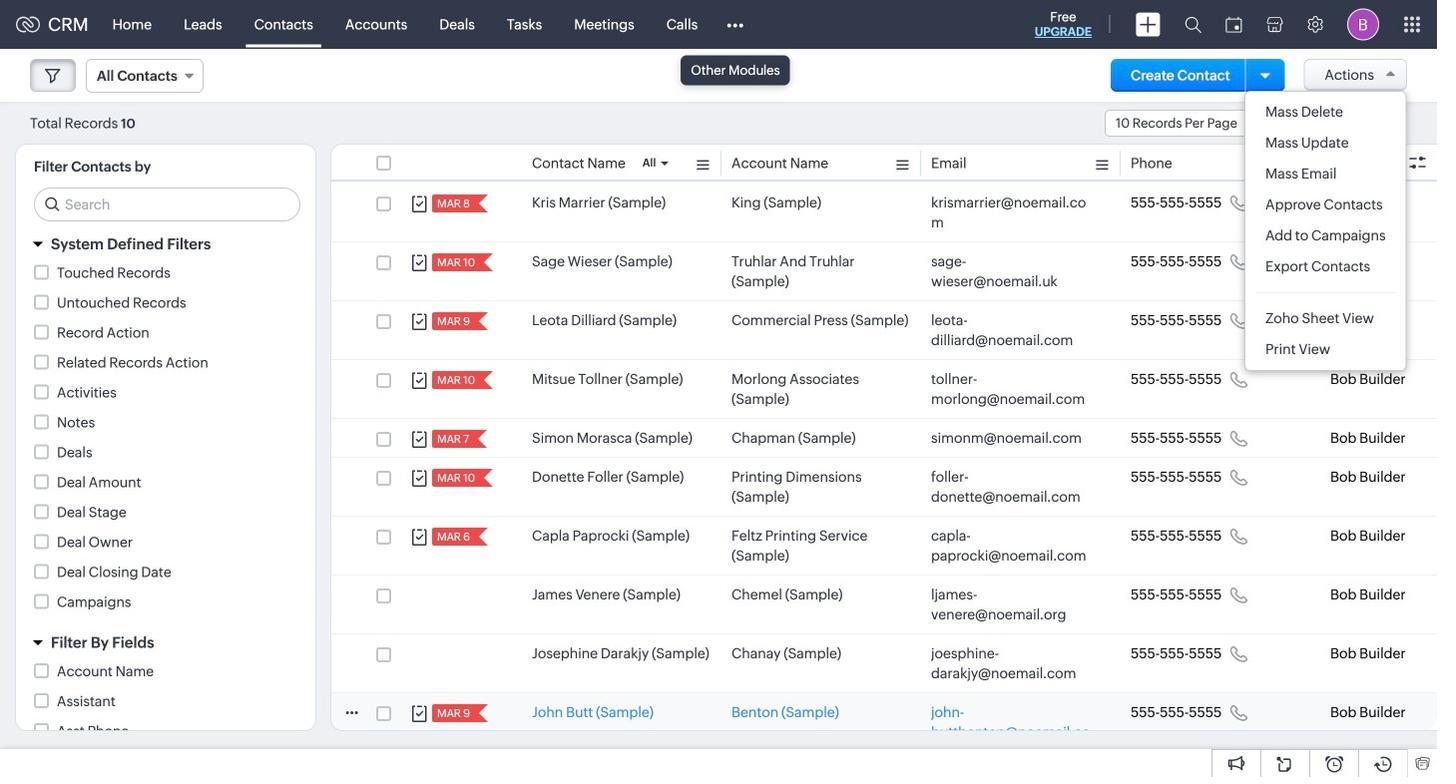 Task type: describe. For each thing, give the bounding box(es) containing it.
search element
[[1173, 0, 1214, 49]]

profile image
[[1348, 8, 1380, 40]]

Search text field
[[35, 189, 300, 221]]



Task type: vqa. For each thing, say whether or not it's contained in the screenshot.
the bottommost from
no



Task type: locate. For each thing, give the bounding box(es) containing it.
calendar image
[[1226, 16, 1243, 32]]

row group
[[332, 184, 1438, 773]]

logo image
[[16, 16, 40, 32]]

search image
[[1185, 16, 1202, 33]]

profile element
[[1336, 0, 1392, 48]]

Other Modules field
[[714, 8, 757, 40]]

navigation
[[1339, 109, 1408, 138]]

None field
[[86, 59, 203, 93], [1105, 110, 1264, 137], [86, 59, 203, 93], [1105, 110, 1264, 137]]

create menu element
[[1124, 0, 1173, 48]]

create menu image
[[1136, 12, 1161, 36]]



